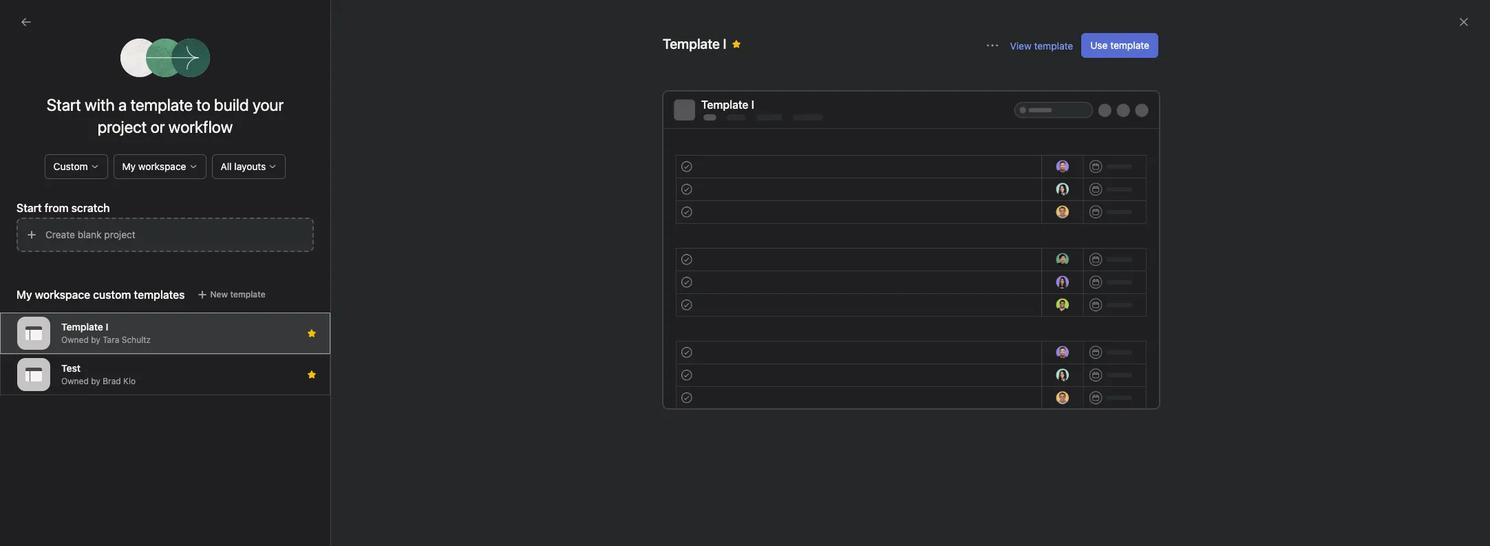 Task type: describe. For each thing, give the bounding box(es) containing it.
layouts
[[234, 160, 266, 172]]

send feedback link
[[844, 359, 902, 372]]

klo
[[123, 376, 136, 386]]

projects
[[17, 341, 54, 353]]

template image for test
[[25, 366, 42, 383]]

my for my workspace
[[122, 160, 136, 172]]

owned inside template i owned by tara schultz
[[61, 335, 89, 345]]

template inside starred element
[[36, 293, 77, 304]]

new send feedback
[[821, 360, 902, 370]]

go back image
[[21, 17, 32, 28]]

use
[[1091, 39, 1108, 51]]

template inside template i owned by tara schultz
[[61, 321, 103, 333]]

0 vertical spatial template i
[[663, 36, 727, 52]]

i inside starred element
[[79, 293, 82, 304]]

new template
[[210, 289, 266, 300]]

send
[[844, 360, 864, 370]]

view template link
[[1010, 40, 1074, 51]]

schultz
[[122, 335, 151, 345]]

1 horizontal spatial ts
[[862, 172, 873, 183]]

project inside button
[[104, 229, 136, 240]]

template image for template
[[25, 325, 42, 342]]

template i owned by tara schultz
[[61, 321, 151, 345]]

template for view template
[[1035, 40, 1074, 51]]

hide sidebar image
[[18, 11, 29, 22]]

custom button
[[44, 154, 108, 179]]

cross-functional project plan inside cross-functional project plan link
[[36, 315, 165, 326]]

plan inside starred element
[[146, 315, 165, 326]]

overview
[[182, 65, 224, 76]]

insights element
[[0, 125, 165, 219]]

template for use template
[[1111, 39, 1150, 51]]

project inside start with a template to build your project or workflow
[[98, 117, 147, 136]]

1 horizontal spatial ja
[[877, 214, 886, 225]]

projects element
[[0, 335, 165, 472]]

0 vertical spatial cross-
[[562, 86, 592, 98]]

my workspace custom templates
[[17, 288, 185, 301]]

to
[[196, 95, 210, 114]]

new template button
[[190, 285, 272, 304]]

from scratch
[[45, 202, 110, 214]]

toggle project template starred status image for i
[[308, 329, 316, 337]]

all layouts
[[221, 160, 266, 172]]

create
[[45, 229, 75, 240]]

calendar link
[[303, 65, 344, 83]]

my workspace
[[182, 42, 271, 58]]

build
[[214, 95, 249, 114]]

feedback
[[866, 360, 902, 370]]

portfolios link
[[8, 172, 157, 194]]

octopus specimen for projects "dropdown button"
[[36, 364, 120, 376]]

starred button
[[0, 224, 51, 238]]

all
[[221, 160, 232, 172]]

my workspace button
[[113, 154, 206, 179]]

by inside test owned by brad klo
[[91, 376, 100, 386]]

workspace for my workspace
[[138, 160, 186, 172]]

use template button
[[1082, 33, 1159, 58]]

brad
[[103, 376, 121, 386]]

project inside starred element
[[112, 315, 144, 326]]

0 vertical spatial ja
[[836, 172, 845, 183]]

octopus for starred dropdown button
[[36, 249, 74, 260]]

your
[[253, 95, 284, 114]]

use template
[[1091, 39, 1150, 51]]

reporting link
[[8, 150, 157, 172]]

i inside projects element
[[79, 386, 82, 398]]

projects button
[[0, 339, 54, 355]]

octopus for projects "dropdown button"
[[36, 364, 74, 376]]

specimen for projects "dropdown button"
[[76, 364, 120, 376]]

or link
[[501, 283, 913, 325]]

co
[[877, 172, 886, 183]]

by inside template i owned by tara schultz
[[91, 335, 100, 345]]

tara
[[103, 335, 119, 345]]

1 template i link from the top
[[8, 288, 157, 310]]



Task type: vqa. For each thing, say whether or not it's contained in the screenshot.
"Nov"
no



Task type: locate. For each thing, give the bounding box(es) containing it.
template i inside starred element
[[36, 293, 82, 304]]

by left brad
[[91, 376, 100, 386]]

1 vertical spatial template i link
[[8, 381, 157, 403]]

ts left the co
[[862, 172, 873, 183]]

i down test
[[79, 386, 82, 398]]

2 template i link from the top
[[8, 381, 157, 403]]

1 vertical spatial workspace
[[35, 288, 90, 301]]

1 specimen from the top
[[76, 249, 120, 260]]

octopus specimen for starred dropdown button
[[36, 249, 120, 260]]

workspace down or workflow
[[138, 160, 186, 172]]

goals link
[[8, 194, 157, 216]]

start for start from scratch
[[17, 202, 42, 214]]

i
[[79, 293, 82, 304], [106, 321, 108, 333], [79, 386, 82, 398]]

2 horizontal spatial bk
[[862, 214, 873, 225]]

custom
[[53, 160, 88, 172]]

0 vertical spatial my
[[122, 160, 136, 172]]

0 vertical spatial octopus specimen
[[36, 249, 120, 260]]

fr
[[864, 88, 871, 99]]

1 vertical spatial template i
[[702, 98, 755, 111]]

cross-
[[562, 86, 592, 98], [36, 315, 66, 326]]

1 vertical spatial i
[[106, 321, 108, 333]]

octopus specimen link for starred dropdown button
[[8, 244, 157, 266]]

1 horizontal spatial functional
[[592, 86, 638, 98]]

template inside start with a template to build your project or workflow
[[131, 95, 193, 114]]

0 vertical spatial template i link
[[8, 288, 157, 310]]

octopus specimen link
[[8, 244, 157, 266], [8, 359, 157, 381]]

template i down test
[[36, 386, 82, 398]]

1 vertical spatial template i
[[36, 386, 82, 398]]

1 vertical spatial new
[[821, 360, 838, 370]]

calendar
[[303, 65, 344, 76]]

1 vertical spatial ts
[[862, 172, 873, 183]]

octopus specimen link down the blank
[[8, 244, 157, 266]]

my for my workspace custom templates
[[17, 288, 32, 301]]

view template
[[1010, 40, 1074, 51]]

plan
[[675, 86, 695, 98], [146, 315, 165, 326]]

new for new send feedback
[[821, 360, 838, 370]]

new for new template
[[210, 289, 228, 300]]

octopus specimen link for projects "dropdown button"
[[8, 359, 157, 381]]

my
[[122, 160, 136, 172], [17, 288, 32, 301]]

list box
[[583, 6, 913, 28]]

test owned by brad klo
[[61, 362, 136, 386]]

start for start with a template to build your project or workflow
[[47, 95, 81, 114]]

0 vertical spatial template
[[36, 293, 77, 304]]

specimen down create blank project
[[76, 249, 120, 260]]

my workspace
[[122, 160, 186, 172]]

custom templates
[[93, 288, 185, 301]]

all layouts button
[[212, 154, 286, 179]]

1 vertical spatial start
[[17, 202, 42, 214]]

2 template image from the top
[[25, 366, 42, 383]]

0 vertical spatial template image
[[25, 325, 42, 342]]

1 vertical spatial functional
[[66, 315, 110, 326]]

0 vertical spatial template i
[[36, 293, 82, 304]]

template i inside projects element
[[36, 386, 82, 398]]

goals
[[36, 199, 61, 211]]

1 horizontal spatial plan
[[675, 86, 695, 98]]

1 vertical spatial ja
[[877, 214, 886, 225]]

template i link down test
[[8, 381, 157, 403]]

octopus specimen inside starred element
[[36, 249, 120, 260]]

start from scratch
[[17, 202, 110, 214]]

octopus specimen up brad
[[36, 364, 120, 376]]

reporting
[[36, 155, 79, 167]]

1 template i from the top
[[36, 293, 82, 304]]

1 horizontal spatial cross-functional project plan
[[562, 86, 695, 98]]

cross- inside cross-functional project plan link
[[36, 315, 66, 326]]

starred
[[17, 225, 51, 237]]

2 template i from the top
[[36, 386, 82, 398]]

portfolios
[[36, 177, 78, 189]]

0 horizontal spatial cross-functional project plan
[[36, 315, 165, 326]]

0 horizontal spatial ts
[[849, 88, 859, 99]]

1 toggle project template starred status image from the top
[[308, 329, 316, 337]]

1 vertical spatial my
[[17, 288, 32, 301]]

template down test
[[36, 386, 77, 398]]

1 horizontal spatial cross-
[[562, 86, 592, 98]]

2 vertical spatial template
[[36, 386, 77, 398]]

with
[[85, 95, 115, 114]]

template up tara
[[61, 321, 103, 333]]

octopus down projects
[[36, 364, 74, 376]]

octopus specimen link down tara
[[8, 359, 157, 381]]

0 vertical spatial owned
[[61, 335, 89, 345]]

0 horizontal spatial plan
[[146, 315, 165, 326]]

ja down the co
[[877, 214, 886, 225]]

by
[[91, 335, 100, 345], [91, 376, 100, 386]]

create blank project
[[45, 229, 136, 240]]

1 vertical spatial cross-
[[36, 315, 66, 326]]

0 vertical spatial i
[[79, 293, 82, 304]]

show options image
[[987, 40, 998, 51]]

1 vertical spatial octopus specimen link
[[8, 359, 157, 381]]

2 octopus specimen link from the top
[[8, 359, 157, 381]]

template for new template
[[230, 289, 266, 300]]

2 octopus from the top
[[36, 364, 74, 376]]

owned
[[61, 335, 89, 345], [61, 376, 89, 386]]

1 octopus specimen link from the top
[[8, 244, 157, 266]]

ts left fr
[[849, 88, 859, 99]]

create blank project button
[[17, 218, 314, 252]]

2 toggle project template starred status image from the top
[[308, 370, 316, 379]]

or workflow
[[151, 117, 233, 136]]

start up starred
[[17, 202, 42, 214]]

1 octopus from the top
[[36, 249, 74, 260]]

template i
[[663, 36, 727, 52], [702, 98, 755, 111]]

1 owned from the top
[[61, 335, 89, 345]]

1 vertical spatial octopus
[[36, 364, 74, 376]]

0 vertical spatial octopus specimen link
[[8, 244, 157, 266]]

octopus
[[36, 249, 74, 260], [36, 364, 74, 376]]

i up cross-functional project plan link
[[79, 293, 82, 304]]

1 template image from the top
[[25, 325, 42, 342]]

1 vertical spatial octopus specimen
[[36, 364, 120, 376]]

ts
[[849, 88, 859, 99], [862, 172, 873, 183]]

my inside dropdown button
[[122, 160, 136, 172]]

blank
[[78, 229, 102, 240]]

start inside start with a template to build your project or workflow
[[47, 95, 81, 114]]

specimen
[[76, 249, 120, 260], [76, 364, 120, 376]]

template inside projects element
[[36, 386, 77, 398]]

0 vertical spatial toggle project template starred status image
[[308, 329, 316, 337]]

view
[[1010, 40, 1032, 51]]

workspace
[[138, 160, 186, 172], [35, 288, 90, 301]]

1 vertical spatial cross-functional project plan
[[36, 315, 165, 326]]

specimen up brad
[[76, 364, 120, 376]]

template image
[[25, 325, 42, 342], [25, 366, 42, 383]]

0 horizontal spatial my
[[17, 288, 32, 301]]

octopus inside starred element
[[36, 249, 74, 260]]

template
[[36, 293, 77, 304], [61, 321, 103, 333], [36, 386, 77, 398]]

2 by from the top
[[91, 376, 100, 386]]

0 vertical spatial specimen
[[76, 249, 120, 260]]

1 vertical spatial specimen
[[76, 364, 120, 376]]

start left the with at left top
[[47, 95, 81, 114]]

ja left the co
[[836, 172, 845, 183]]

octopus specimen inside projects element
[[36, 364, 120, 376]]

template i link
[[8, 288, 157, 310], [8, 381, 157, 403]]

inbox link
[[8, 86, 157, 108]]

toggle project template starred status image
[[732, 40, 741, 48]]

0 vertical spatial octopus
[[36, 249, 74, 260]]

close image
[[1459, 17, 1470, 28]]

0 vertical spatial bk
[[835, 88, 845, 99]]

start
[[47, 95, 81, 114], [17, 202, 42, 214]]

starred element
[[0, 219, 165, 335]]

0 horizontal spatial workspace
[[35, 288, 90, 301]]

ja
[[836, 172, 845, 183], [877, 214, 886, 225]]

template i down toggle project template starred status icon
[[702, 98, 755, 111]]

2 vertical spatial i
[[79, 386, 82, 398]]

1 by from the top
[[91, 335, 100, 345]]

cross-functional project plan
[[562, 86, 695, 98], [36, 315, 165, 326]]

i up tara
[[106, 321, 108, 333]]

template up cross-functional project plan link
[[36, 293, 77, 304]]

workspace up cross-functional project plan link
[[35, 288, 90, 301]]

or
[[877, 298, 885, 309]]

1 vertical spatial bk
[[848, 172, 859, 183]]

functional inside starred element
[[66, 315, 110, 326]]

0 vertical spatial cross-functional project plan
[[562, 86, 695, 98]]

test
[[61, 362, 81, 374]]

octopus inside projects element
[[36, 364, 74, 376]]

new inside button
[[210, 289, 228, 300]]

project
[[641, 86, 673, 98], [98, 117, 147, 136], [104, 229, 136, 240], [112, 315, 144, 326]]

inbox
[[36, 91, 60, 103]]

1 vertical spatial template
[[61, 321, 103, 333]]

overview link
[[182, 65, 224, 83]]

2 owned from the top
[[61, 376, 89, 386]]

9
[[879, 89, 884, 99]]

0 vertical spatial new
[[210, 289, 228, 300]]

1 vertical spatial toggle project template starred status image
[[308, 370, 316, 379]]

octopus specimen down the blank
[[36, 249, 120, 260]]

0 horizontal spatial bk
[[835, 88, 845, 99]]

1 horizontal spatial my
[[122, 160, 136, 172]]

template
[[1111, 39, 1150, 51], [1035, 40, 1074, 51], [131, 95, 193, 114], [230, 289, 266, 300]]

1 octopus specimen from the top
[[36, 249, 120, 260]]

0 vertical spatial ts
[[849, 88, 859, 99]]

1 horizontal spatial workspace
[[138, 160, 186, 172]]

template i
[[36, 293, 82, 304], [36, 386, 82, 398]]

0 horizontal spatial cross-
[[36, 315, 66, 326]]

cross-functional project plan link
[[8, 310, 165, 332]]

1 vertical spatial owned
[[61, 376, 89, 386]]

specimen for starred dropdown button
[[76, 249, 120, 260]]

1 vertical spatial by
[[91, 376, 100, 386]]

toggle project template starred status image
[[308, 329, 316, 337], [308, 370, 316, 379]]

start with a template to build your project or workflow
[[47, 95, 284, 136]]

template i link up template i owned by tara schultz
[[8, 288, 157, 310]]

0 horizontal spatial new
[[210, 289, 228, 300]]

0 vertical spatial plan
[[675, 86, 695, 98]]

toggle project template starred status image for owned
[[308, 370, 316, 379]]

specimen inside projects element
[[76, 364, 120, 376]]

0 vertical spatial by
[[91, 335, 100, 345]]

2 octopus specimen from the top
[[36, 364, 120, 376]]

a
[[118, 95, 127, 114]]

workspace inside dropdown button
[[138, 160, 186, 172]]

specimen inside starred element
[[76, 249, 120, 260]]

workspace for my workspace custom templates
[[35, 288, 90, 301]]

template i left toggle project template starred status icon
[[663, 36, 727, 52]]

1 horizontal spatial bk
[[848, 172, 859, 183]]

1 vertical spatial plan
[[146, 315, 165, 326]]

1 horizontal spatial new
[[821, 360, 838, 370]]

0 horizontal spatial functional
[[66, 315, 110, 326]]

template i link inside projects element
[[8, 381, 157, 403]]

template i up cross-functional project plan link
[[36, 293, 82, 304]]

1 vertical spatial template image
[[25, 366, 42, 383]]

owned down cross-functional project plan link
[[61, 335, 89, 345]]

0 vertical spatial workspace
[[138, 160, 186, 172]]

functional
[[592, 86, 638, 98], [66, 315, 110, 326]]

0 vertical spatial start
[[47, 95, 81, 114]]

0 vertical spatial functional
[[592, 86, 638, 98]]

bk
[[835, 88, 845, 99], [848, 172, 859, 183], [862, 214, 873, 225]]

octopus down create
[[36, 249, 74, 260]]

by left tara
[[91, 335, 100, 345]]

2 vertical spatial bk
[[862, 214, 873, 225]]

0 horizontal spatial ja
[[836, 172, 845, 183]]

octopus specimen
[[36, 249, 120, 260], [36, 364, 120, 376]]

i inside template i owned by tara schultz
[[106, 321, 108, 333]]

owned down test
[[61, 376, 89, 386]]

owned inside test owned by brad klo
[[61, 376, 89, 386]]

1 horizontal spatial start
[[47, 95, 81, 114]]

new
[[210, 289, 228, 300], [821, 360, 838, 370]]

2 specimen from the top
[[76, 364, 120, 376]]

0 horizontal spatial start
[[17, 202, 42, 214]]



